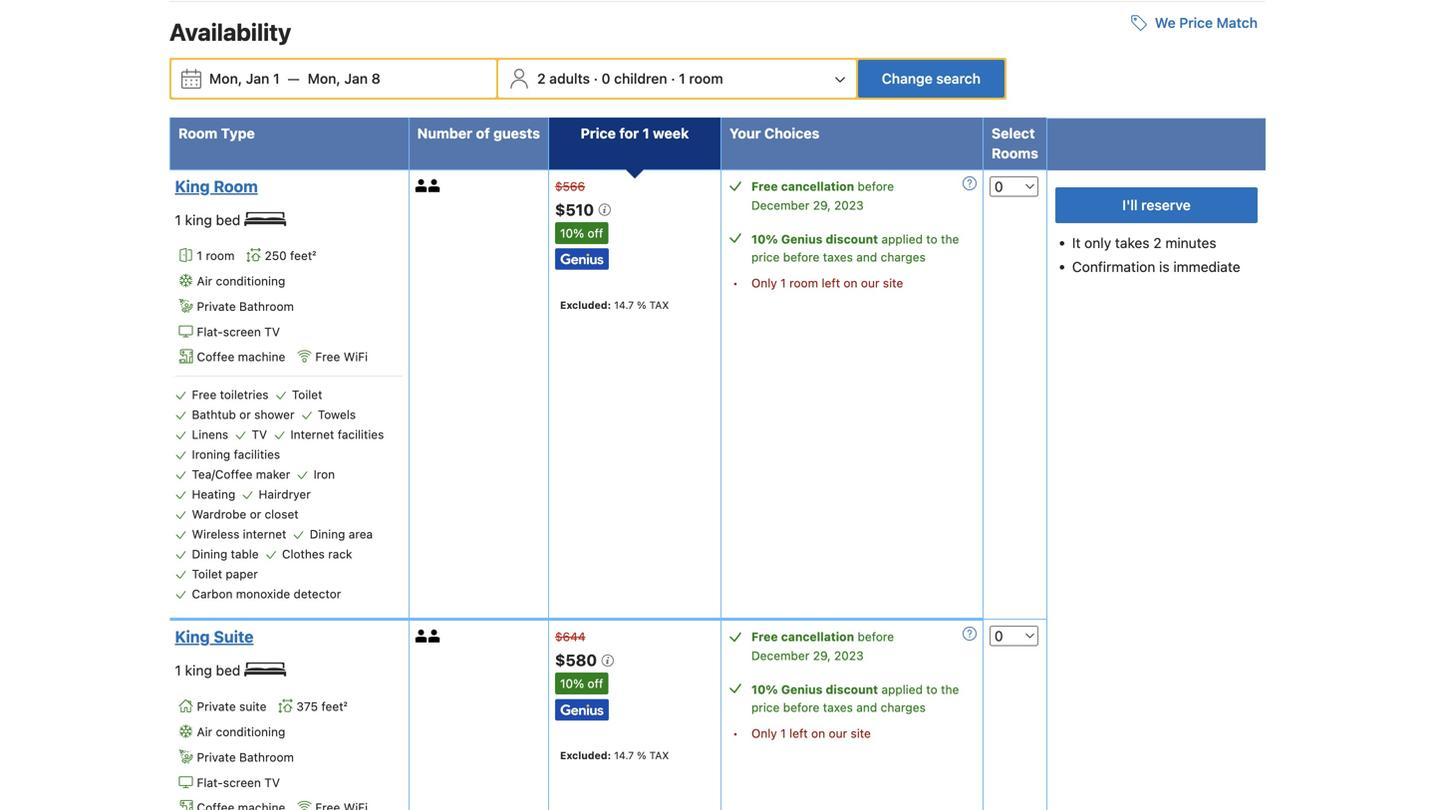 Task type: vqa. For each thing, say whether or not it's contained in the screenshot.
10% genius discount corresponding to $580
yes



Task type: describe. For each thing, give the bounding box(es) containing it.
2 mon, from the left
[[308, 70, 341, 86]]

your
[[730, 125, 761, 141]]

mon, jan 1 button
[[201, 61, 288, 96]]

heating
[[192, 488, 235, 502]]

10% off. you're getting a reduced rate because this property is offering a discount.. element for $510
[[555, 222, 608, 244]]

free toiletries
[[192, 388, 269, 402]]

toiletries
[[220, 388, 269, 402]]

of
[[476, 125, 490, 141]]

change search
[[882, 70, 981, 86]]

1 vertical spatial room
[[214, 177, 258, 196]]

adults
[[549, 70, 590, 86]]

room type
[[178, 125, 255, 141]]

king for king room
[[175, 177, 210, 196]]

i'll reserve
[[1123, 197, 1191, 213]]

2 adults · 0 children · 1 room button
[[500, 60, 854, 97]]

10% up only 1 room left on our site
[[752, 232, 778, 246]]

29, for $510
[[813, 198, 831, 212]]

bed for suite
[[216, 663, 241, 679]]

hairdryer
[[259, 488, 311, 502]]

number
[[417, 125, 473, 141]]

takes
[[1115, 235, 1150, 251]]

1 · from the left
[[594, 70, 598, 86]]

• for $510
[[733, 276, 738, 290]]

carbon
[[192, 587, 233, 601]]

bathroom for 375
[[239, 750, 294, 764]]

2 adults · 0 children · 1 room
[[537, 70, 723, 86]]

price for $580
[[752, 701, 780, 715]]

flat-screen tv for suite
[[197, 776, 280, 790]]

$566
[[555, 179, 585, 193]]

1 horizontal spatial on
[[844, 276, 858, 290]]

towels
[[318, 408, 356, 422]]

free cancellation for $580
[[752, 630, 854, 644]]

375 feet²
[[296, 700, 348, 714]]

detector
[[294, 587, 341, 601]]

select rooms
[[992, 125, 1039, 161]]

1 horizontal spatial site
[[883, 276, 903, 290]]

10% down $510
[[560, 226, 584, 240]]

to for $510
[[926, 232, 938, 246]]

toilet for toilet
[[292, 388, 322, 402]]

0 horizontal spatial price
[[581, 125, 616, 141]]

29, for $580
[[813, 649, 831, 663]]

linens
[[192, 428, 228, 442]]

coffee machine
[[197, 350, 285, 364]]

change
[[882, 70, 933, 86]]

ironing facilities
[[192, 448, 280, 462]]

we
[[1155, 14, 1176, 31]]

type
[[221, 125, 255, 141]]

taxes for $580
[[823, 701, 853, 715]]

excluded: for $580
[[560, 750, 611, 762]]

facilities for ironing facilities
[[234, 448, 280, 462]]

conditioning for room
[[216, 274, 285, 288]]

air for 1
[[197, 274, 212, 288]]

tax for $510
[[650, 299, 669, 311]]

free cancellation for $510
[[752, 179, 854, 193]]

screen for suite
[[223, 776, 261, 790]]

i'll reserve button
[[1056, 187, 1258, 223]]

change search button
[[858, 60, 1005, 97]]

monoxide
[[236, 587, 290, 601]]

—
[[288, 70, 300, 86]]

1 vertical spatial left
[[790, 727, 808, 741]]

machine
[[238, 350, 285, 364]]

occupancy image for $580
[[415, 630, 428, 643]]

price for 1 week
[[581, 125, 689, 141]]

10% off for $580
[[560, 677, 603, 691]]

2 jan from the left
[[344, 70, 368, 86]]

match
[[1217, 14, 1258, 31]]

king for room
[[185, 212, 212, 228]]

bathroom for 250
[[239, 299, 294, 313]]

select
[[992, 125, 1035, 141]]

tax for $580
[[650, 750, 669, 762]]

price for $510
[[752, 250, 780, 264]]

confirmation
[[1072, 258, 1156, 275]]

tea/coffee
[[192, 468, 253, 482]]

your choices
[[730, 125, 820, 141]]

king for suite
[[185, 663, 212, 679]]

facilities for internet facilities
[[338, 428, 384, 442]]

and for $580
[[857, 701, 877, 715]]

number of guests
[[417, 125, 540, 141]]

private bathroom for room
[[197, 299, 294, 313]]

mon, jan 8 button
[[300, 61, 389, 96]]

wifi
[[344, 350, 368, 364]]

applied for $510
[[882, 232, 923, 246]]

1 horizontal spatial left
[[822, 276, 840, 290]]

off for $580
[[588, 677, 603, 691]]

the for $580
[[941, 683, 959, 697]]

only 1 left on our site
[[752, 727, 871, 741]]

bathtub or shower
[[192, 408, 295, 422]]

private bathroom for suite
[[197, 750, 294, 764]]

250
[[265, 249, 287, 263]]

king room
[[175, 177, 258, 196]]

1 vertical spatial on
[[811, 727, 825, 741]]

coffee
[[197, 350, 235, 364]]

closet
[[265, 508, 299, 522]]

before december 29, 2023 for $510
[[752, 179, 894, 212]]

% for $510
[[637, 299, 647, 311]]

0 horizontal spatial room
[[206, 249, 235, 263]]

suite
[[214, 628, 254, 647]]

2 vertical spatial room
[[790, 276, 818, 290]]

iron
[[314, 468, 335, 482]]

$644
[[555, 630, 586, 644]]

air conditioning for room
[[197, 274, 285, 288]]

december for $510
[[752, 198, 810, 212]]

2023 for $510
[[834, 198, 864, 212]]

only for $510
[[752, 276, 777, 290]]

flat- for 1
[[197, 325, 223, 339]]

wireless internet
[[192, 527, 286, 541]]

internet
[[291, 428, 334, 442]]

mon, jan 1 — mon, jan 8
[[209, 70, 381, 86]]

or for wardrobe
[[250, 508, 261, 522]]

we price match button
[[1123, 5, 1266, 41]]

private for private
[[197, 750, 236, 764]]

375
[[296, 700, 318, 714]]

1 mon, from the left
[[209, 70, 242, 86]]

wardrobe
[[192, 508, 246, 522]]

tv for 375
[[264, 776, 280, 790]]

• for $580
[[733, 727, 738, 741]]

1 king bed for suite
[[175, 663, 244, 679]]

clothes
[[282, 547, 325, 561]]

shower
[[254, 408, 295, 422]]

2 private from the top
[[197, 700, 236, 714]]

occupancy image for $510
[[415, 179, 428, 192]]

it only takes 2 minutes confirmation is immediate
[[1072, 235, 1241, 275]]

king for king suite
[[175, 628, 210, 647]]

internet facilities
[[291, 428, 384, 442]]

week
[[653, 125, 689, 141]]

bathtub
[[192, 408, 236, 422]]

price inside dropdown button
[[1180, 14, 1213, 31]]

$580
[[555, 651, 601, 670]]

paper
[[226, 567, 258, 581]]

search
[[936, 70, 981, 86]]

it
[[1072, 235, 1081, 251]]

private for 1
[[197, 299, 236, 313]]



Task type: locate. For each thing, give the bounding box(es) containing it.
flat-screen tv for room
[[197, 325, 280, 339]]

2023
[[834, 198, 864, 212], [834, 649, 864, 663]]

availability
[[169, 18, 291, 46]]

feet² right 250 at the top of page
[[290, 249, 316, 263]]

1 vertical spatial taxes
[[823, 701, 853, 715]]

2 · from the left
[[671, 70, 675, 86]]

0 horizontal spatial our
[[829, 727, 847, 741]]

before december 29, 2023 for $580
[[752, 630, 894, 663]]

room down type
[[214, 177, 258, 196]]

mon, right —
[[308, 70, 341, 86]]

king room link
[[175, 176, 397, 196]]

0 vertical spatial on
[[844, 276, 858, 290]]

guests
[[493, 125, 540, 141]]

0 vertical spatial conditioning
[[216, 274, 285, 288]]

14.7 for $580
[[614, 750, 634, 762]]

the for $510
[[941, 232, 959, 246]]

1 vertical spatial •
[[733, 727, 738, 741]]

0 vertical spatial only
[[752, 276, 777, 290]]

10% off. you're getting a reduced rate because this property is offering a discount.. element down $510
[[555, 222, 608, 244]]

1 14.7 from the top
[[614, 299, 634, 311]]

2 excluded: 14.7 % tax from the top
[[560, 750, 669, 762]]

to
[[926, 232, 938, 246], [926, 683, 938, 697]]

1 • from the top
[[733, 276, 738, 290]]

2 vertical spatial tv
[[264, 776, 280, 790]]

0 vertical spatial december
[[752, 198, 810, 212]]

0 vertical spatial 10% off
[[560, 226, 603, 240]]

before left more details on meals and payment options image
[[858, 179, 894, 193]]

1 vertical spatial king
[[175, 628, 210, 647]]

2 genius from the top
[[781, 683, 823, 697]]

or up the internet
[[250, 508, 261, 522]]

1 vertical spatial site
[[851, 727, 871, 741]]

off down $580
[[588, 677, 603, 691]]

0 horizontal spatial dining
[[192, 547, 227, 561]]

2 flat-screen tv from the top
[[197, 776, 280, 790]]

dining for dining area
[[310, 527, 345, 541]]

10% down $580
[[560, 677, 584, 691]]

price up only 1 room left on our site
[[752, 250, 780, 264]]

charges for $510
[[881, 250, 926, 264]]

private down private suite
[[197, 750, 236, 764]]

jan left —
[[246, 70, 270, 86]]

bed down king room
[[216, 212, 241, 228]]

flat-screen tv up coffee machine
[[197, 325, 280, 339]]

1 jan from the left
[[246, 70, 270, 86]]

private bathroom up coffee machine
[[197, 299, 294, 313]]

%
[[637, 299, 647, 311], [637, 750, 647, 762]]

1 vertical spatial free cancellation
[[752, 630, 854, 644]]

facilities up "tea/coffee maker" on the left bottom of page
[[234, 448, 280, 462]]

0 vertical spatial air conditioning
[[197, 274, 285, 288]]

1 flat-screen tv from the top
[[197, 325, 280, 339]]

price
[[752, 250, 780, 264], [752, 701, 780, 715]]

1 vertical spatial bathroom
[[239, 750, 294, 764]]

cancellation
[[781, 179, 854, 193], [781, 630, 854, 644]]

dining
[[310, 527, 345, 541], [192, 547, 227, 561]]

2 private bathroom from the top
[[197, 750, 294, 764]]

excluded: 14.7 % tax for $580
[[560, 750, 669, 762]]

before december 29, 2023 up 'only 1 left on our site'
[[752, 630, 894, 663]]

2 10% genius discount from the top
[[752, 683, 878, 697]]

0 horizontal spatial ·
[[594, 70, 598, 86]]

1 horizontal spatial our
[[861, 276, 880, 290]]

0 vertical spatial flat-
[[197, 325, 223, 339]]

flat- for private
[[197, 776, 223, 790]]

10% off for $510
[[560, 226, 603, 240]]

0 horizontal spatial mon,
[[209, 70, 242, 86]]

•
[[733, 276, 738, 290], [733, 727, 738, 741]]

room
[[178, 125, 218, 141], [214, 177, 258, 196]]

1 vertical spatial applied to the price before taxes and charges
[[752, 683, 959, 715]]

feet² for 250 feet²
[[290, 249, 316, 263]]

tv down shower
[[252, 428, 267, 442]]

1 vertical spatial genius
[[781, 683, 823, 697]]

feet² right 375
[[321, 700, 348, 714]]

charges for $580
[[881, 701, 926, 715]]

1 vertical spatial charges
[[881, 701, 926, 715]]

2 left adults
[[537, 70, 546, 86]]

air conditioning
[[197, 274, 285, 288], [197, 725, 285, 739]]

cancellation down choices
[[781, 179, 854, 193]]

dining up clothes rack at the left bottom
[[310, 527, 345, 541]]

1 vertical spatial or
[[250, 508, 261, 522]]

2 only from the top
[[752, 727, 777, 741]]

bed for room
[[216, 212, 241, 228]]

$510
[[555, 200, 598, 219]]

suite
[[239, 700, 267, 714]]

1 excluded: from the top
[[560, 299, 611, 311]]

excluded: for $510
[[560, 299, 611, 311]]

8
[[372, 70, 381, 86]]

0 vertical spatial air
[[197, 274, 212, 288]]

1 excluded: 14.7 % tax from the top
[[560, 299, 669, 311]]

king down the room type
[[175, 177, 210, 196]]

before
[[858, 179, 894, 193], [783, 250, 820, 264], [858, 630, 894, 644], [783, 701, 820, 715]]

29, up only 1 room left on our site
[[813, 198, 831, 212]]

carbon monoxide detector
[[192, 587, 341, 601]]

0 vertical spatial king
[[175, 177, 210, 196]]

1 vertical spatial 29,
[[813, 649, 831, 663]]

1 applied from the top
[[882, 232, 923, 246]]

free wifi
[[315, 350, 368, 364]]

2 inside it only takes 2 minutes confirmation is immediate
[[1154, 235, 1162, 251]]

1 before december 29, 2023 from the top
[[752, 179, 894, 212]]

and for $510
[[857, 250, 877, 264]]

flat- up coffee
[[197, 325, 223, 339]]

1 king bed for room
[[175, 212, 244, 228]]

feet² for 375 feet²
[[321, 700, 348, 714]]

1 tax from the top
[[650, 299, 669, 311]]

1 horizontal spatial ·
[[671, 70, 675, 86]]

2 bed from the top
[[216, 663, 241, 679]]

2023 up only 1 room left on our site
[[834, 198, 864, 212]]

applied
[[882, 232, 923, 246], [882, 683, 923, 697]]

toilet up carbon
[[192, 567, 222, 581]]

1 discount from the top
[[826, 232, 878, 246]]

0 horizontal spatial toilet
[[192, 567, 222, 581]]

0 horizontal spatial left
[[790, 727, 808, 741]]

air down private suite
[[197, 725, 212, 739]]

king left 'suite'
[[175, 628, 210, 647]]

tea/coffee maker
[[192, 468, 290, 482]]

conditioning down 250 at the top of page
[[216, 274, 285, 288]]

14.7 for $510
[[614, 299, 634, 311]]

1 vertical spatial feet²
[[321, 700, 348, 714]]

0 vertical spatial left
[[822, 276, 840, 290]]

off down $510
[[588, 226, 603, 240]]

genius up only 1 room left on our site
[[781, 232, 823, 246]]

10% off down $510
[[560, 226, 603, 240]]

2 inside dropdown button
[[537, 70, 546, 86]]

% for $580
[[637, 750, 647, 762]]

2 air conditioning from the top
[[197, 725, 285, 739]]

clothes rack
[[282, 547, 352, 561]]

0 vertical spatial taxes
[[823, 250, 853, 264]]

internet
[[243, 527, 286, 541]]

room inside dropdown button
[[689, 70, 723, 86]]

0 vertical spatial tax
[[650, 299, 669, 311]]

1 1 king bed from the top
[[175, 212, 244, 228]]

air conditioning down private suite
[[197, 725, 285, 739]]

0 vertical spatial room
[[178, 125, 218, 141]]

off for $510
[[588, 226, 603, 240]]

1 vertical spatial cancellation
[[781, 630, 854, 644]]

2 tax from the top
[[650, 750, 669, 762]]

taxes up only 1 room left on our site
[[823, 250, 853, 264]]

tv for 250
[[264, 325, 280, 339]]

1 10% off. you're getting a reduced rate because this property is offering a discount.. element from the top
[[555, 222, 608, 244]]

taxes up 'only 1 left on our site'
[[823, 701, 853, 715]]

2 excluded: from the top
[[560, 750, 611, 762]]

0 vertical spatial site
[[883, 276, 903, 290]]

2
[[537, 70, 546, 86], [1154, 235, 1162, 251]]

mon, down availability
[[209, 70, 242, 86]]

screen for room
[[223, 325, 261, 339]]

1 vertical spatial to
[[926, 683, 938, 697]]

1 king bed down king room
[[175, 212, 244, 228]]

applied to the price before taxes and charges up 'only 1 left on our site'
[[752, 683, 959, 715]]

14.7
[[614, 299, 634, 311], [614, 750, 634, 762]]

1 genius from the top
[[781, 232, 823, 246]]

free cancellation
[[752, 179, 854, 193], [752, 630, 854, 644]]

wireless
[[192, 527, 240, 541]]

2 29, from the top
[[813, 649, 831, 663]]

10% genius discount up 'only 1 left on our site'
[[752, 683, 878, 697]]

excluded: down $580
[[560, 750, 611, 762]]

0 horizontal spatial on
[[811, 727, 825, 741]]

0 vertical spatial price
[[752, 250, 780, 264]]

1 vertical spatial price
[[581, 125, 616, 141]]

2 the from the top
[[941, 683, 959, 697]]

air conditioning down 1 room
[[197, 274, 285, 288]]

and
[[857, 250, 877, 264], [857, 701, 877, 715]]

2 december from the top
[[752, 649, 810, 663]]

jan left 8
[[344, 70, 368, 86]]

29, up 'only 1 left on our site'
[[813, 649, 831, 663]]

1 vertical spatial applied
[[882, 683, 923, 697]]

rack
[[328, 547, 352, 561]]

bathroom down the suite
[[239, 750, 294, 764]]

10% genius discount for $580
[[752, 683, 878, 697]]

genius for $580
[[781, 683, 823, 697]]

1 horizontal spatial 2
[[1154, 235, 1162, 251]]

december down your choices
[[752, 198, 810, 212]]

2 applied from the top
[[882, 683, 923, 697]]

2 10% off. you're getting a reduced rate because this property is offering a discount.. element from the top
[[555, 673, 608, 695]]

2 discount from the top
[[826, 683, 878, 697]]

2 and from the top
[[857, 701, 877, 715]]

cancellation for $580
[[781, 630, 854, 644]]

0 vertical spatial 10% off. you're getting a reduced rate because this property is offering a discount.. element
[[555, 222, 608, 244]]

0 vertical spatial genius
[[781, 232, 823, 246]]

1 cancellation from the top
[[781, 179, 854, 193]]

1 only from the top
[[752, 276, 777, 290]]

0 vertical spatial private bathroom
[[197, 299, 294, 313]]

· left the 0
[[594, 70, 598, 86]]

tv down the suite
[[264, 776, 280, 790]]

1 air conditioning from the top
[[197, 274, 285, 288]]

1 vertical spatial off
[[588, 677, 603, 691]]

1 air from the top
[[197, 274, 212, 288]]

2 to from the top
[[926, 683, 938, 697]]

1 vertical spatial 10% off
[[560, 677, 603, 691]]

1 10% off from the top
[[560, 226, 603, 240]]

2023 up 'only 1 left on our site'
[[834, 649, 864, 663]]

private suite
[[197, 700, 267, 714]]

1 vertical spatial air conditioning
[[197, 725, 285, 739]]

excluded: down $510
[[560, 299, 611, 311]]

1 vertical spatial 10% off. you're getting a reduced rate because this property is offering a discount.. element
[[555, 673, 608, 695]]

1 applied to the price before taxes and charges from the top
[[752, 232, 959, 264]]

1 vertical spatial private bathroom
[[197, 750, 294, 764]]

0 vertical spatial 1 king bed
[[175, 212, 244, 228]]

discount up 'only 1 left on our site'
[[826, 683, 878, 697]]

air conditioning for suite
[[197, 725, 285, 739]]

private down 1 room
[[197, 299, 236, 313]]

1 bathroom from the top
[[239, 299, 294, 313]]

0 vertical spatial king
[[185, 212, 212, 228]]

0 vertical spatial cancellation
[[781, 179, 854, 193]]

0 vertical spatial toilet
[[292, 388, 322, 402]]

2 flat- from the top
[[197, 776, 223, 790]]

december for $580
[[752, 649, 810, 663]]

1 vertical spatial 10% genius discount
[[752, 683, 878, 697]]

10% off. you're getting a reduced rate because this property is offering a discount.. element for $580
[[555, 673, 608, 695]]

1 vertical spatial room
[[206, 249, 235, 263]]

0 vertical spatial excluded:
[[560, 299, 611, 311]]

tv
[[264, 325, 280, 339], [252, 428, 267, 442], [264, 776, 280, 790]]

ironing
[[192, 448, 230, 462]]

1 price from the top
[[752, 250, 780, 264]]

1 private from the top
[[197, 299, 236, 313]]

1 and from the top
[[857, 250, 877, 264]]

1 private bathroom from the top
[[197, 299, 294, 313]]

more details on meals and payment options image
[[963, 627, 977, 641]]

only 1 room left on our site
[[752, 276, 903, 290]]

0 horizontal spatial site
[[851, 727, 871, 741]]

price left "for"
[[581, 125, 616, 141]]

2 free cancellation from the top
[[752, 630, 854, 644]]

dining down wireless
[[192, 547, 227, 561]]

excluded: 14.7 % tax for $510
[[560, 299, 669, 311]]

jan
[[246, 70, 270, 86], [344, 70, 368, 86]]

table
[[231, 547, 259, 561]]

0 vertical spatial or
[[239, 408, 251, 422]]

toilet for toilet paper
[[192, 567, 222, 581]]

price
[[1180, 14, 1213, 31], [581, 125, 616, 141]]

1 10% genius discount from the top
[[752, 232, 878, 246]]

2 • from the top
[[733, 727, 738, 741]]

29,
[[813, 198, 831, 212], [813, 649, 831, 663]]

free cancellation up 'only 1 left on our site'
[[752, 630, 854, 644]]

1 screen from the top
[[223, 325, 261, 339]]

is
[[1159, 258, 1170, 275]]

2 vertical spatial private
[[197, 750, 236, 764]]

king suite link
[[175, 627, 397, 647]]

air
[[197, 274, 212, 288], [197, 725, 212, 739]]

king down king room
[[185, 212, 212, 228]]

2 up is
[[1154, 235, 1162, 251]]

minutes
[[1166, 235, 1217, 251]]

0 vertical spatial excluded: 14.7 % tax
[[560, 299, 669, 311]]

1 king from the top
[[175, 177, 210, 196]]

• left 'only 1 left on our site'
[[733, 727, 738, 741]]

1 vertical spatial december
[[752, 649, 810, 663]]

flat-screen tv down private suite
[[197, 776, 280, 790]]

·
[[594, 70, 598, 86], [671, 70, 675, 86]]

2 bathroom from the top
[[239, 750, 294, 764]]

0 vertical spatial and
[[857, 250, 877, 264]]

or down toiletries
[[239, 408, 251, 422]]

1 inside dropdown button
[[679, 70, 686, 86]]

2 king from the top
[[185, 663, 212, 679]]

1 vertical spatial flat-
[[197, 776, 223, 790]]

taxes for $510
[[823, 250, 853, 264]]

dining for dining table
[[192, 547, 227, 561]]

1 bed from the top
[[216, 212, 241, 228]]

2 screen from the top
[[223, 776, 261, 790]]

occupancy image
[[415, 179, 428, 192], [428, 179, 441, 192], [415, 630, 428, 643]]

2023 for $580
[[834, 649, 864, 663]]

conditioning for suite
[[216, 725, 285, 739]]

3 private from the top
[[197, 750, 236, 764]]

applied to the price before taxes and charges up only 1 room left on our site
[[752, 232, 959, 264]]

applied to the price before taxes and charges for $580
[[752, 683, 959, 715]]

1 december from the top
[[752, 198, 810, 212]]

occupancy image
[[428, 630, 441, 643]]

before up only 1 room left on our site
[[783, 250, 820, 264]]

genius for $510
[[781, 232, 823, 246]]

private bathroom down the suite
[[197, 750, 294, 764]]

children
[[614, 70, 667, 86]]

0 vertical spatial private
[[197, 299, 236, 313]]

rooms
[[992, 145, 1039, 161]]

1 king bed down king suite
[[175, 663, 244, 679]]

only
[[1085, 235, 1112, 251]]

1 vertical spatial and
[[857, 701, 877, 715]]

1 off from the top
[[588, 226, 603, 240]]

excluded:
[[560, 299, 611, 311], [560, 750, 611, 762]]

discount up only 1 room left on our site
[[826, 232, 878, 246]]

toilet up towels
[[292, 388, 322, 402]]

2 king from the top
[[175, 628, 210, 647]]

• left only 1 room left on our site
[[733, 276, 738, 290]]

0 horizontal spatial feet²
[[290, 249, 316, 263]]

cancellation for $510
[[781, 179, 854, 193]]

0 vertical spatial room
[[689, 70, 723, 86]]

genius up 'only 1 left on our site'
[[781, 683, 823, 697]]

0 horizontal spatial 2
[[537, 70, 546, 86]]

1 vertical spatial 2
[[1154, 235, 1162, 251]]

before december 29, 2023 down choices
[[752, 179, 894, 212]]

air down 1 room
[[197, 274, 212, 288]]

1 vertical spatial 14.7
[[614, 750, 634, 762]]

december
[[752, 198, 810, 212], [752, 649, 810, 663]]

conditioning
[[216, 274, 285, 288], [216, 725, 285, 739]]

2 air from the top
[[197, 725, 212, 739]]

or for bathtub
[[239, 408, 251, 422]]

1 free cancellation from the top
[[752, 179, 854, 193]]

2 off from the top
[[588, 677, 603, 691]]

before up 'only 1 left on our site'
[[783, 701, 820, 715]]

conditioning down the suite
[[216, 725, 285, 739]]

0 vertical spatial bed
[[216, 212, 241, 228]]

choices
[[764, 125, 820, 141]]

1 flat- from the top
[[197, 325, 223, 339]]

0 vertical spatial price
[[1180, 14, 1213, 31]]

screen down private suite
[[223, 776, 261, 790]]

0 horizontal spatial jan
[[246, 70, 270, 86]]

2 10% off from the top
[[560, 677, 603, 691]]

1 2023 from the top
[[834, 198, 864, 212]]

1 29, from the top
[[813, 198, 831, 212]]

or
[[239, 408, 251, 422], [250, 508, 261, 522]]

250 feet²
[[265, 249, 316, 263]]

applied to the price before taxes and charges
[[752, 232, 959, 264], [752, 683, 959, 715]]

1 charges from the top
[[881, 250, 926, 264]]

and up 'only 1 left on our site'
[[857, 701, 877, 715]]

10% off. you're getting a reduced rate because this property is offering a discount.. element
[[555, 222, 608, 244], [555, 673, 608, 695]]

1 horizontal spatial facilities
[[338, 428, 384, 442]]

toilet paper
[[192, 567, 258, 581]]

bathroom
[[239, 299, 294, 313], [239, 750, 294, 764]]

cancellation up 'only 1 left on our site'
[[781, 630, 854, 644]]

1 % from the top
[[637, 299, 647, 311]]

2 applied to the price before taxes and charges from the top
[[752, 683, 959, 715]]

dining area
[[310, 527, 373, 541]]

1 vertical spatial screen
[[223, 776, 261, 790]]

wardrobe or closet
[[192, 508, 299, 522]]

bathroom up machine
[[239, 299, 294, 313]]

price right we
[[1180, 14, 1213, 31]]

air for private
[[197, 725, 212, 739]]

more details on meals and payment options image
[[963, 176, 977, 190]]

2 before december 29, 2023 from the top
[[752, 630, 894, 663]]

1 vertical spatial 2023
[[834, 649, 864, 663]]

0 vertical spatial screen
[[223, 325, 261, 339]]

applied to the price before taxes and charges for $510
[[752, 232, 959, 264]]

10% up 'only 1 left on our site'
[[752, 683, 778, 697]]

feet²
[[290, 249, 316, 263], [321, 700, 348, 714]]

and up only 1 room left on our site
[[857, 250, 877, 264]]

0 vertical spatial facilities
[[338, 428, 384, 442]]

1 to from the top
[[926, 232, 938, 246]]

1 vertical spatial tv
[[252, 428, 267, 442]]

tv up machine
[[264, 325, 280, 339]]

2 1 king bed from the top
[[175, 663, 244, 679]]

king down king suite
[[185, 663, 212, 679]]

maker
[[256, 468, 290, 482]]

0 vertical spatial flat-screen tv
[[197, 325, 280, 339]]

0 vertical spatial tv
[[264, 325, 280, 339]]

flat- down private suite
[[197, 776, 223, 790]]

· right children
[[671, 70, 675, 86]]

discount for $580
[[826, 683, 878, 697]]

flat-
[[197, 325, 223, 339], [197, 776, 223, 790]]

2 % from the top
[[637, 750, 647, 762]]

1 room
[[197, 249, 235, 263]]

we price match
[[1155, 14, 1258, 31]]

free cancellation down choices
[[752, 179, 854, 193]]

1 horizontal spatial feet²
[[321, 700, 348, 714]]

0 vertical spatial 2
[[537, 70, 546, 86]]

2 2023 from the top
[[834, 649, 864, 663]]

1 taxes from the top
[[823, 250, 853, 264]]

1 vertical spatial excluded: 14.7 % tax
[[560, 750, 669, 762]]

10%
[[560, 226, 584, 240], [752, 232, 778, 246], [560, 677, 584, 691], [752, 683, 778, 697]]

1 vertical spatial conditioning
[[216, 725, 285, 739]]

2 14.7 from the top
[[614, 750, 634, 762]]

0 vertical spatial before december 29, 2023
[[752, 179, 894, 212]]

2 horizontal spatial room
[[790, 276, 818, 290]]

1 vertical spatial our
[[829, 727, 847, 741]]

bed down 'suite'
[[216, 663, 241, 679]]

the
[[941, 232, 959, 246], [941, 683, 959, 697]]

10% off. you're getting a reduced rate because this property is offering a discount.. element down $580
[[555, 673, 608, 695]]

1 horizontal spatial jan
[[344, 70, 368, 86]]

1 vertical spatial facilities
[[234, 448, 280, 462]]

for
[[619, 125, 639, 141]]

2 price from the top
[[752, 701, 780, 715]]

dining table
[[192, 547, 259, 561]]

before left more details on meals and payment options icon
[[858, 630, 894, 644]]

1 vertical spatial tax
[[650, 750, 669, 762]]

only for $580
[[752, 727, 777, 741]]

king suite
[[175, 628, 254, 647]]

1 vertical spatial the
[[941, 683, 959, 697]]

screen up coffee machine
[[223, 325, 261, 339]]

2 cancellation from the top
[[781, 630, 854, 644]]

1 the from the top
[[941, 232, 959, 246]]

1 king from the top
[[185, 212, 212, 228]]

excluded: 14.7 % tax
[[560, 299, 669, 311], [560, 750, 669, 762]]

charges
[[881, 250, 926, 264], [881, 701, 926, 715]]

private left the suite
[[197, 700, 236, 714]]

immediate
[[1174, 258, 1241, 275]]

10% off down $580
[[560, 677, 603, 691]]

area
[[349, 527, 373, 541]]

to for $580
[[926, 683, 938, 697]]

2 conditioning from the top
[[216, 725, 285, 739]]

0 vertical spatial discount
[[826, 232, 878, 246]]

december up 'only 1 left on our site'
[[752, 649, 810, 663]]

facilities down towels
[[338, 428, 384, 442]]

room left type
[[178, 125, 218, 141]]

10% genius discount up only 1 room left on our site
[[752, 232, 878, 246]]

10% off
[[560, 226, 603, 240], [560, 677, 603, 691]]

2 charges from the top
[[881, 701, 926, 715]]

price up 'only 1 left on our site'
[[752, 701, 780, 715]]

discount
[[826, 232, 878, 246], [826, 683, 878, 697]]

1 conditioning from the top
[[216, 274, 285, 288]]

2 taxes from the top
[[823, 701, 853, 715]]

10% genius discount for $510
[[752, 232, 878, 246]]

0
[[602, 70, 611, 86]]

flat-screen tv
[[197, 325, 280, 339], [197, 776, 280, 790]]

discount for $510
[[826, 232, 878, 246]]

applied for $580
[[882, 683, 923, 697]]



